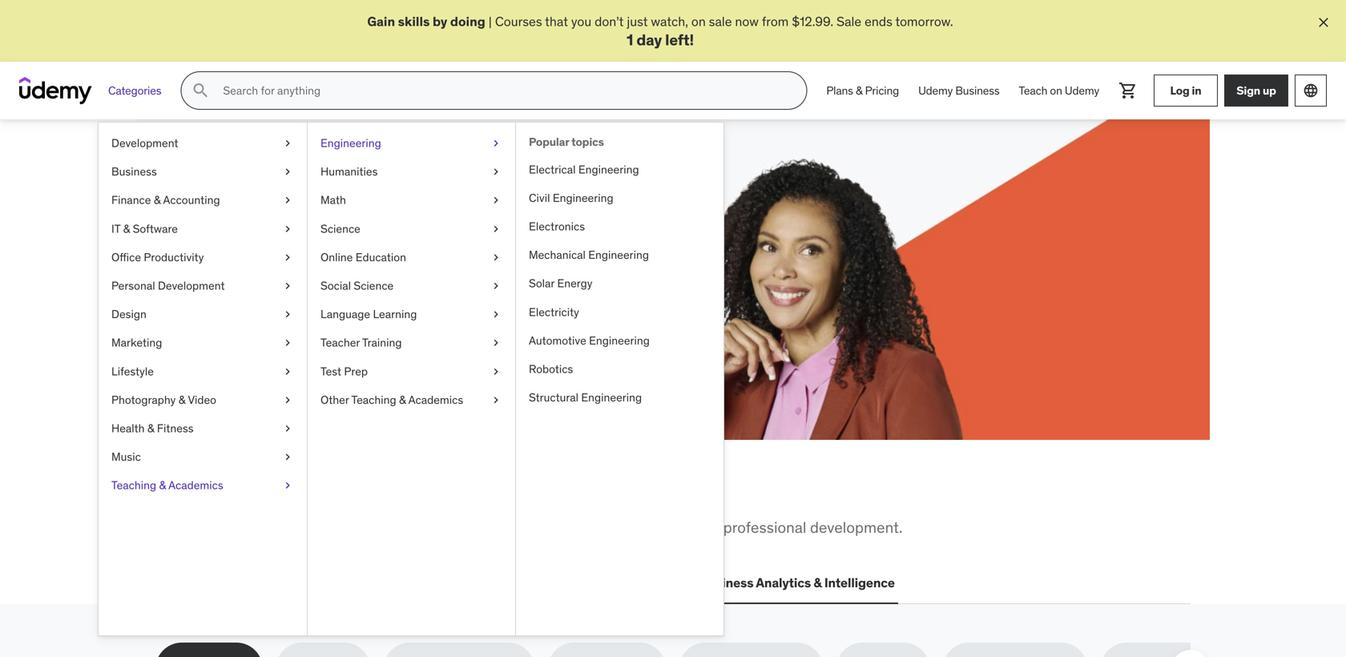 Task type: describe. For each thing, give the bounding box(es) containing it.
mechanical
[[529, 248, 586, 262]]

personal development link
[[99, 272, 307, 300]]

xsmall image for health & fitness
[[281, 421, 294, 437]]

music
[[111, 450, 141, 464]]

gain skills by doing | courses that you don't just watch, on sale now from $12.99. sale ends tomorrow. 1 day left!
[[367, 13, 954, 49]]

all the skills you need in one place from critical workplace skills to technical topics, our catalog supports well-rounded professional development.
[[155, 478, 903, 537]]

xsmall image for online education
[[490, 250, 503, 265]]

0 horizontal spatial teaching
[[111, 478, 156, 493]]

the
[[198, 478, 238, 511]]

it for it certifications
[[288, 575, 299, 591]]

office productivity link
[[99, 243, 307, 272]]

structural engineering link
[[516, 384, 724, 412]]

photography & video link
[[99, 386, 307, 415]]

topics
[[572, 135, 604, 149]]

xsmall image for engineering
[[490, 136, 503, 151]]

that
[[545, 13, 568, 30]]

engineering for structural engineering
[[581, 391, 642, 405]]

udemy business link
[[909, 71, 1010, 110]]

language
[[321, 307, 370, 322]]

sign up
[[1237, 83, 1277, 98]]

energy
[[557, 276, 593, 291]]

plans & pricing link
[[817, 71, 909, 110]]

starting
[[480, 261, 525, 277]]

it for it & software
[[111, 222, 120, 236]]

(and
[[213, 221, 269, 255]]

finance
[[111, 193, 151, 208]]

need
[[367, 478, 428, 511]]

courses for doing
[[495, 13, 542, 30]]

xsmall image for development
[[281, 136, 294, 151]]

xsmall image for other teaching & academics
[[490, 392, 503, 408]]

left!
[[665, 30, 694, 49]]

other teaching & academics link
[[308, 386, 515, 415]]

data science button
[[484, 564, 569, 603]]

engineering link
[[308, 129, 515, 158]]

on inside teach on udemy link
[[1050, 83, 1063, 98]]

test
[[321, 364, 341, 379]]

1 udemy from the left
[[919, 83, 953, 98]]

social science
[[321, 279, 394, 293]]

log in link
[[1154, 75, 1218, 107]]

in inside all the skills you need in one place from critical workplace skills to technical topics, our catalog supports well-rounded professional development.
[[433, 478, 458, 511]]

$12.99. for save)
[[228, 279, 269, 295]]

xsmall image for music
[[281, 449, 294, 465]]

supports
[[566, 518, 626, 537]]

teach
[[1019, 83, 1048, 98]]

photography & video
[[111, 393, 216, 407]]

health
[[111, 421, 145, 436]]

skill
[[316, 261, 339, 277]]

succeed
[[415, 189, 515, 223]]

don't
[[595, 13, 624, 30]]

one
[[462, 478, 508, 511]]

udemy image
[[19, 77, 92, 104]]

automotive engineering link
[[516, 327, 724, 355]]

electrical engineering
[[529, 162, 639, 177]]

categories
[[108, 83, 161, 98]]

teach on udemy link
[[1010, 71, 1109, 110]]

design
[[111, 307, 147, 322]]

productivity
[[144, 250, 204, 265]]

1 vertical spatial skills
[[243, 478, 312, 511]]

on inside gain skills by doing | courses that you don't just watch, on sale now from $12.99. sale ends tomorrow. 1 day left!
[[692, 13, 706, 30]]

personal development
[[111, 279, 225, 293]]

robotics
[[529, 362, 573, 376]]

science inside science link
[[321, 222, 361, 236]]

practice,
[[301, 189, 410, 223]]

it & software link
[[99, 215, 307, 243]]

automotive engineering
[[529, 333, 650, 348]]

topics,
[[437, 518, 482, 537]]

test prep
[[321, 364, 368, 379]]

learn, practice, succeed (and save) courses for every skill in your learning journey, starting at $12.99. sale ends tomorrow.
[[213, 189, 525, 295]]

choose a language image
[[1303, 83, 1319, 99]]

finance & accounting
[[111, 193, 220, 208]]

math
[[321, 193, 346, 208]]

teaching & academics
[[111, 478, 223, 493]]

xsmall image for social science
[[490, 278, 503, 294]]

watch,
[[651, 13, 689, 30]]

& for fitness
[[147, 421, 154, 436]]

2 udemy from the left
[[1065, 83, 1100, 98]]

at
[[213, 279, 225, 295]]

teaching & academics link
[[99, 472, 307, 500]]

other
[[321, 393, 349, 407]]

science for social
[[354, 279, 394, 293]]

by
[[433, 13, 448, 30]]

log
[[1171, 83, 1190, 98]]

2 horizontal spatial in
[[1192, 83, 1202, 98]]

plans
[[827, 83, 853, 98]]

xsmall image for personal development
[[281, 278, 294, 294]]

& for accounting
[[154, 193, 161, 208]]

design link
[[99, 300, 307, 329]]

popular topics
[[529, 135, 604, 149]]

from
[[762, 13, 789, 30]]

fitness
[[157, 421, 194, 436]]

submit search image
[[191, 81, 210, 100]]

every
[[282, 261, 313, 277]]

engineering inside engineering link
[[321, 136, 381, 150]]

language learning
[[321, 307, 417, 322]]

personal
[[111, 279, 155, 293]]

xsmall image for marketing
[[281, 335, 294, 351]]

learning
[[383, 261, 429, 277]]

mechanical engineering
[[529, 248, 649, 262]]

doing
[[450, 13, 486, 30]]



Task type: vqa. For each thing, say whether or not it's contained in the screenshot.
the middle Science
yes



Task type: locate. For each thing, give the bounding box(es) containing it.
1 horizontal spatial academics
[[408, 393, 463, 407]]

you inside gain skills by doing | courses that you don't just watch, on sale now from $12.99. sale ends tomorrow. 1 day left!
[[571, 13, 592, 30]]

xsmall image for lifestyle
[[281, 364, 294, 380]]

teacher training link
[[308, 329, 515, 357]]

skills up workplace
[[243, 478, 312, 511]]

science for data
[[518, 575, 566, 591]]

teach on udemy
[[1019, 83, 1100, 98]]

xsmall image up workplace
[[281, 478, 294, 494]]

skills left to
[[317, 518, 351, 537]]

it inside button
[[288, 575, 299, 591]]

1 vertical spatial development
[[158, 279, 225, 293]]

1 vertical spatial courses
[[213, 261, 260, 277]]

tomorrow. down your
[[331, 279, 389, 295]]

0 horizontal spatial $12.99.
[[228, 279, 269, 295]]

xsmall image inside "music" link
[[281, 449, 294, 465]]

0 vertical spatial science
[[321, 222, 361, 236]]

it left certifications
[[288, 575, 299, 591]]

electricity link
[[516, 298, 724, 327]]

xsmall image right journey,
[[490, 250, 503, 265]]

tomorrow. inside gain skills by doing | courses that you don't just watch, on sale now from $12.99. sale ends tomorrow. 1 day left!
[[896, 13, 954, 30]]

well-
[[630, 518, 663, 537]]

online education link
[[308, 243, 515, 272]]

teaching
[[351, 393, 396, 407], [111, 478, 156, 493]]

courses up at
[[213, 261, 260, 277]]

training
[[362, 336, 402, 350]]

civil engineering
[[529, 191, 614, 205]]

1 horizontal spatial on
[[1050, 83, 1063, 98]]

$12.99. for |
[[792, 13, 834, 30]]

xsmall image for test prep
[[490, 364, 503, 380]]

skills left by
[[398, 13, 430, 30]]

plans & pricing
[[827, 83, 899, 98]]

ends for |
[[865, 13, 893, 30]]

mechanical engineering link
[[516, 241, 724, 270]]

social
[[321, 279, 351, 293]]

engineering for electrical engineering
[[579, 162, 639, 177]]

& up office
[[123, 222, 130, 236]]

civil
[[529, 191, 550, 205]]

software
[[133, 222, 178, 236]]

0 vertical spatial business
[[956, 83, 1000, 98]]

&
[[856, 83, 863, 98], [154, 193, 161, 208], [123, 222, 130, 236], [179, 393, 185, 407], [399, 393, 406, 407], [147, 421, 154, 436], [159, 478, 166, 493], [814, 575, 822, 591]]

business
[[956, 83, 1000, 98], [111, 165, 157, 179], [700, 575, 754, 591]]

0 horizontal spatial in
[[342, 261, 352, 277]]

$12.99. right from
[[792, 13, 834, 30]]

electrical engineering link
[[516, 155, 724, 184]]

1 horizontal spatial ends
[[865, 13, 893, 30]]

ends inside gain skills by doing | courses that you don't just watch, on sale now from $12.99. sale ends tomorrow. 1 day left!
[[865, 13, 893, 30]]

1 vertical spatial business
[[111, 165, 157, 179]]

1 horizontal spatial in
[[433, 478, 458, 511]]

xsmall image down starting at the top of page
[[490, 278, 503, 294]]

log in
[[1171, 83, 1202, 98]]

xsmall image for business
[[281, 164, 294, 180]]

from
[[155, 518, 191, 537]]

xsmall image inside development link
[[281, 136, 294, 151]]

0 horizontal spatial skills
[[243, 478, 312, 511]]

0 horizontal spatial it
[[111, 222, 120, 236]]

in
[[1192, 83, 1202, 98], [342, 261, 352, 277], [433, 478, 458, 511]]

Search for anything text field
[[220, 77, 787, 104]]

analytics
[[756, 575, 811, 591]]

photography
[[111, 393, 176, 407]]

just
[[627, 13, 648, 30]]

1 vertical spatial teaching
[[111, 478, 156, 493]]

academics down test prep link
[[408, 393, 463, 407]]

online education
[[321, 250, 406, 265]]

& down test prep link
[[399, 393, 406, 407]]

business inside the business link
[[111, 165, 157, 179]]

electronics
[[529, 219, 585, 234]]

in up topics,
[[433, 478, 458, 511]]

xsmall image inside test prep link
[[490, 364, 503, 380]]

science
[[321, 222, 361, 236], [354, 279, 394, 293], [518, 575, 566, 591]]

sale inside gain skills by doing | courses that you don't just watch, on sale now from $12.99. sale ends tomorrow. 1 day left!
[[837, 13, 862, 30]]

2 vertical spatial skills
[[317, 518, 351, 537]]

0 vertical spatial you
[[571, 13, 592, 30]]

$12.99. inside gain skills by doing | courses that you don't just watch, on sale now from $12.99. sale ends tomorrow. 1 day left!
[[792, 13, 834, 30]]

0 vertical spatial academics
[[408, 393, 463, 407]]

0 horizontal spatial tomorrow.
[[331, 279, 389, 295]]

1 vertical spatial $12.99.
[[228, 279, 269, 295]]

xsmall image inside office productivity link
[[281, 250, 294, 265]]

& left video
[[179, 393, 185, 407]]

1 horizontal spatial courses
[[495, 13, 542, 30]]

1 vertical spatial it
[[288, 575, 299, 591]]

teaching down the music at the bottom left of page
[[111, 478, 156, 493]]

& right finance
[[154, 193, 161, 208]]

xsmall image inside the other teaching & academics link
[[490, 392, 503, 408]]

xsmall image inside "language learning" link
[[490, 307, 503, 323]]

engineering
[[321, 136, 381, 150], [579, 162, 639, 177], [553, 191, 614, 205], [589, 248, 649, 262], [589, 333, 650, 348], [581, 391, 642, 405]]

xsmall image inside the teaching & academics link
[[281, 478, 294, 494]]

engineering for civil engineering
[[553, 191, 614, 205]]

engineering inside 'electrical engineering' link
[[579, 162, 639, 177]]

engineering inside civil engineering link
[[553, 191, 614, 205]]

engineering for mechanical engineering
[[589, 248, 649, 262]]

xsmall image for language learning
[[490, 307, 503, 323]]

rounded
[[663, 518, 720, 537]]

& for video
[[179, 393, 185, 407]]

in right log at right
[[1192, 83, 1202, 98]]

xsmall image inside online education link
[[490, 250, 503, 265]]

1 horizontal spatial business
[[700, 575, 754, 591]]

xsmall image left popular
[[490, 136, 503, 151]]

xsmall image inside the design link
[[281, 307, 294, 323]]

xsmall image
[[281, 164, 294, 180], [490, 164, 503, 180], [281, 193, 294, 208], [490, 193, 503, 208], [490, 221, 503, 237], [281, 250, 294, 265], [281, 278, 294, 294], [490, 307, 503, 323], [281, 335, 294, 351], [281, 364, 294, 380], [490, 364, 503, 380], [281, 392, 294, 408], [281, 421, 294, 437], [281, 449, 294, 465]]

udemy
[[919, 83, 953, 98], [1065, 83, 1100, 98]]

all
[[155, 478, 193, 511]]

engineering up humanities
[[321, 136, 381, 150]]

now
[[735, 13, 759, 30]]

ends down skill
[[300, 279, 328, 295]]

video
[[188, 393, 216, 407]]

xsmall image for teaching & academics
[[281, 478, 294, 494]]

marketing
[[111, 336, 162, 350]]

udemy left shopping cart with 0 items icon
[[1065, 83, 1100, 98]]

xsmall image inside science link
[[490, 221, 503, 237]]

xsmall image inside finance & accounting link
[[281, 193, 294, 208]]

1 vertical spatial sale
[[272, 279, 297, 295]]

tomorrow. up udemy business at the right top of page
[[896, 13, 954, 30]]

1 horizontal spatial sale
[[837, 13, 862, 30]]

0 vertical spatial it
[[111, 222, 120, 236]]

0 vertical spatial sale
[[837, 13, 862, 30]]

0 horizontal spatial udemy
[[919, 83, 953, 98]]

engineering down "electricity" 'link'
[[589, 333, 650, 348]]

health & fitness link
[[99, 415, 307, 443]]

engineering inside structural engineering link
[[581, 391, 642, 405]]

xsmall image inside humanities link
[[490, 164, 503, 180]]

|
[[489, 13, 492, 30]]

sale for save)
[[272, 279, 297, 295]]

1 vertical spatial science
[[354, 279, 394, 293]]

xsmall image up every
[[281, 221, 294, 237]]

0 vertical spatial on
[[692, 13, 706, 30]]

development down categories "dropdown button"
[[111, 136, 178, 150]]

sale up plans
[[837, 13, 862, 30]]

2 horizontal spatial skills
[[398, 13, 430, 30]]

1
[[627, 30, 633, 49]]

marketing link
[[99, 329, 307, 357]]

2 vertical spatial business
[[700, 575, 754, 591]]

place
[[513, 478, 580, 511]]

on left 'sale'
[[692, 13, 706, 30]]

tomorrow. inside learn, practice, succeed (and save) courses for every skill in your learning journey, starting at $12.99. sale ends tomorrow.
[[331, 279, 389, 295]]

intelligence
[[825, 575, 895, 591]]

business for business
[[111, 165, 157, 179]]

xsmall image inside the marketing "link"
[[281, 335, 294, 351]]

1 horizontal spatial you
[[571, 13, 592, 30]]

xsmall image for humanities
[[490, 164, 503, 180]]

engineering for automotive engineering
[[589, 333, 650, 348]]

0 vertical spatial in
[[1192, 83, 1202, 98]]

1 vertical spatial tomorrow.
[[331, 279, 389, 295]]

you up to
[[316, 478, 362, 511]]

xsmall image for finance & accounting
[[281, 193, 294, 208]]

up
[[1263, 83, 1277, 98]]

technical
[[372, 518, 434, 537]]

0 horizontal spatial business
[[111, 165, 157, 179]]

it up office
[[111, 222, 120, 236]]

electrical
[[529, 162, 576, 177]]

0 vertical spatial development
[[111, 136, 178, 150]]

xsmall image
[[281, 136, 294, 151], [490, 136, 503, 151], [281, 221, 294, 237], [490, 250, 503, 265], [490, 278, 503, 294], [281, 307, 294, 323], [490, 335, 503, 351], [490, 392, 503, 408], [281, 478, 294, 494]]

1 horizontal spatial it
[[288, 575, 299, 591]]

prep
[[344, 364, 368, 379]]

xsmall image for photography & video
[[281, 392, 294, 408]]

0 horizontal spatial ends
[[300, 279, 328, 295]]

courses for (and
[[213, 261, 260, 277]]

& up from at the bottom left of page
[[159, 478, 166, 493]]

development down office productivity link
[[158, 279, 225, 293]]

& inside button
[[814, 575, 822, 591]]

business up finance
[[111, 165, 157, 179]]

udemy right pricing
[[919, 83, 953, 98]]

0 horizontal spatial sale
[[272, 279, 297, 295]]

data
[[488, 575, 516, 591]]

solar energy link
[[516, 270, 724, 298]]

1 vertical spatial you
[[316, 478, 362, 511]]

civil engineering link
[[516, 184, 724, 213]]

categories button
[[99, 71, 171, 110]]

xsmall image inside health & fitness link
[[281, 421, 294, 437]]

xsmall image for math
[[490, 193, 503, 208]]

0 horizontal spatial academics
[[168, 478, 223, 493]]

1 vertical spatial in
[[342, 261, 352, 277]]

development
[[111, 136, 178, 150], [158, 279, 225, 293]]

engineering down electrical engineering
[[553, 191, 614, 205]]

xsmall image up learn,
[[281, 136, 294, 151]]

xsmall image inside it & software link
[[281, 221, 294, 237]]

gain
[[367, 13, 395, 30]]

ends up pricing
[[865, 13, 893, 30]]

2 vertical spatial in
[[433, 478, 458, 511]]

sale for |
[[837, 13, 862, 30]]

1 horizontal spatial teaching
[[351, 393, 396, 407]]

automotive
[[529, 333, 587, 348]]

ends
[[865, 13, 893, 30], [300, 279, 328, 295]]

skills
[[398, 13, 430, 30], [243, 478, 312, 511], [317, 518, 351, 537]]

shopping cart with 0 items image
[[1119, 81, 1138, 100]]

you right the that
[[571, 13, 592, 30]]

day
[[637, 30, 662, 49]]

business left analytics
[[700, 575, 754, 591]]

0 horizontal spatial courses
[[213, 261, 260, 277]]

xsmall image down every
[[281, 307, 294, 323]]

business for business analytics & intelligence
[[700, 575, 754, 591]]

0 vertical spatial tomorrow.
[[896, 13, 954, 30]]

structural
[[529, 391, 579, 405]]

engineering inside mechanical engineering link
[[589, 248, 649, 262]]

$12.99. inside learn, practice, succeed (and save) courses for every skill in your learning journey, starting at $12.99. sale ends tomorrow.
[[228, 279, 269, 295]]

sale inside learn, practice, succeed (and save) courses for every skill in your learning journey, starting at $12.99. sale ends tomorrow.
[[272, 279, 297, 295]]

science link
[[308, 215, 515, 243]]

journey,
[[432, 261, 477, 277]]

xsmall image left automotive
[[490, 335, 503, 351]]

certifications
[[301, 575, 383, 591]]

xsmall image for design
[[281, 307, 294, 323]]

sign up link
[[1225, 75, 1289, 107]]

you
[[571, 13, 592, 30], [316, 478, 362, 511]]

other teaching & academics
[[321, 393, 463, 407]]

tomorrow. for save)
[[331, 279, 389, 295]]

robotics link
[[516, 355, 724, 384]]

sale
[[709, 13, 732, 30]]

tomorrow. for |
[[896, 13, 954, 30]]

social science link
[[308, 272, 515, 300]]

xsmall image left structural
[[490, 392, 503, 408]]

teacher training
[[321, 336, 402, 350]]

1 horizontal spatial skills
[[317, 518, 351, 537]]

0 horizontal spatial on
[[692, 13, 706, 30]]

lifestyle link
[[99, 357, 307, 386]]

popular
[[529, 135, 569, 149]]

1 vertical spatial on
[[1050, 83, 1063, 98]]

science up online
[[321, 222, 361, 236]]

xsmall image inside engineering link
[[490, 136, 503, 151]]

& right health
[[147, 421, 154, 436]]

xsmall image for office productivity
[[281, 250, 294, 265]]

academics down "music" link
[[168, 478, 223, 493]]

humanities
[[321, 165, 378, 179]]

2 horizontal spatial business
[[956, 83, 1000, 98]]

ends for save)
[[300, 279, 328, 295]]

science inside the social science link
[[354, 279, 394, 293]]

courses right | on the left top of the page
[[495, 13, 542, 30]]

business inside business analytics & intelligence button
[[700, 575, 754, 591]]

1 horizontal spatial udemy
[[1065, 83, 1100, 98]]

in right skill
[[342, 261, 352, 277]]

udemy business
[[919, 83, 1000, 98]]

0 vertical spatial skills
[[398, 13, 430, 30]]

engineering up civil engineering link
[[579, 162, 639, 177]]

teacher
[[321, 336, 360, 350]]

solar energy
[[529, 276, 593, 291]]

& for pricing
[[856, 83, 863, 98]]

xsmall image for it & software
[[281, 221, 294, 237]]

0 vertical spatial courses
[[495, 13, 542, 30]]

online
[[321, 250, 353, 265]]

xsmall image for science
[[490, 221, 503, 237]]

xsmall image inside the business link
[[281, 164, 294, 180]]

1 vertical spatial ends
[[300, 279, 328, 295]]

& for software
[[123, 222, 130, 236]]

& right analytics
[[814, 575, 822, 591]]

& for academics
[[159, 478, 166, 493]]

courses inside learn, practice, succeed (and save) courses for every skill in your learning journey, starting at $12.99. sale ends tomorrow.
[[213, 261, 260, 277]]

professional
[[724, 518, 807, 537]]

xsmall image inside the social science link
[[490, 278, 503, 294]]

science down your
[[354, 279, 394, 293]]

courses
[[495, 13, 542, 30], [213, 261, 260, 277]]

xsmall image inside photography & video link
[[281, 392, 294, 408]]

science right data
[[518, 575, 566, 591]]

xsmall image inside teacher training link
[[490, 335, 503, 351]]

engineering element
[[515, 123, 724, 636]]

xsmall image inside lifestyle link
[[281, 364, 294, 380]]

you inside all the skills you need in one place from critical workplace skills to technical topics, our catalog supports well-rounded professional development.
[[316, 478, 362, 511]]

teaching down the prep
[[351, 393, 396, 407]]

skills inside gain skills by doing | courses that you don't just watch, on sale now from $12.99. sale ends tomorrow. 1 day left!
[[398, 13, 430, 30]]

test prep link
[[308, 357, 515, 386]]

& right plans
[[856, 83, 863, 98]]

engineering down electronics "link"
[[589, 248, 649, 262]]

data science
[[488, 575, 566, 591]]

close image
[[1316, 14, 1332, 30]]

catalog
[[512, 518, 562, 537]]

business left teach
[[956, 83, 1000, 98]]

0 vertical spatial $12.99.
[[792, 13, 834, 30]]

xsmall image for teacher training
[[490, 335, 503, 351]]

workplace
[[244, 518, 314, 537]]

science inside data science button
[[518, 575, 566, 591]]

xsmall image inside personal development link
[[281, 278, 294, 294]]

1 vertical spatial academics
[[168, 478, 223, 493]]

0 vertical spatial ends
[[865, 13, 893, 30]]

courses inside gain skills by doing | courses that you don't just watch, on sale now from $12.99. sale ends tomorrow. 1 day left!
[[495, 13, 542, 30]]

your
[[355, 261, 380, 277]]

0 vertical spatial teaching
[[351, 393, 396, 407]]

$12.99. down for
[[228, 279, 269, 295]]

solar
[[529, 276, 555, 291]]

office
[[111, 250, 141, 265]]

0 horizontal spatial you
[[316, 478, 362, 511]]

in inside learn, practice, succeed (and save) courses for every skill in your learning journey, starting at $12.99. sale ends tomorrow.
[[342, 261, 352, 277]]

1 horizontal spatial tomorrow.
[[896, 13, 954, 30]]

xsmall image inside math link
[[490, 193, 503, 208]]

1 horizontal spatial $12.99.
[[792, 13, 834, 30]]

engineering down the robotics link on the bottom of page
[[581, 391, 642, 405]]

ends inside learn, practice, succeed (and save) courses for every skill in your learning journey, starting at $12.99. sale ends tomorrow.
[[300, 279, 328, 295]]

sale down every
[[272, 279, 297, 295]]

engineering inside automotive engineering link
[[589, 333, 650, 348]]

2 vertical spatial science
[[518, 575, 566, 591]]

business inside udemy business link
[[956, 83, 1000, 98]]

on right teach
[[1050, 83, 1063, 98]]



